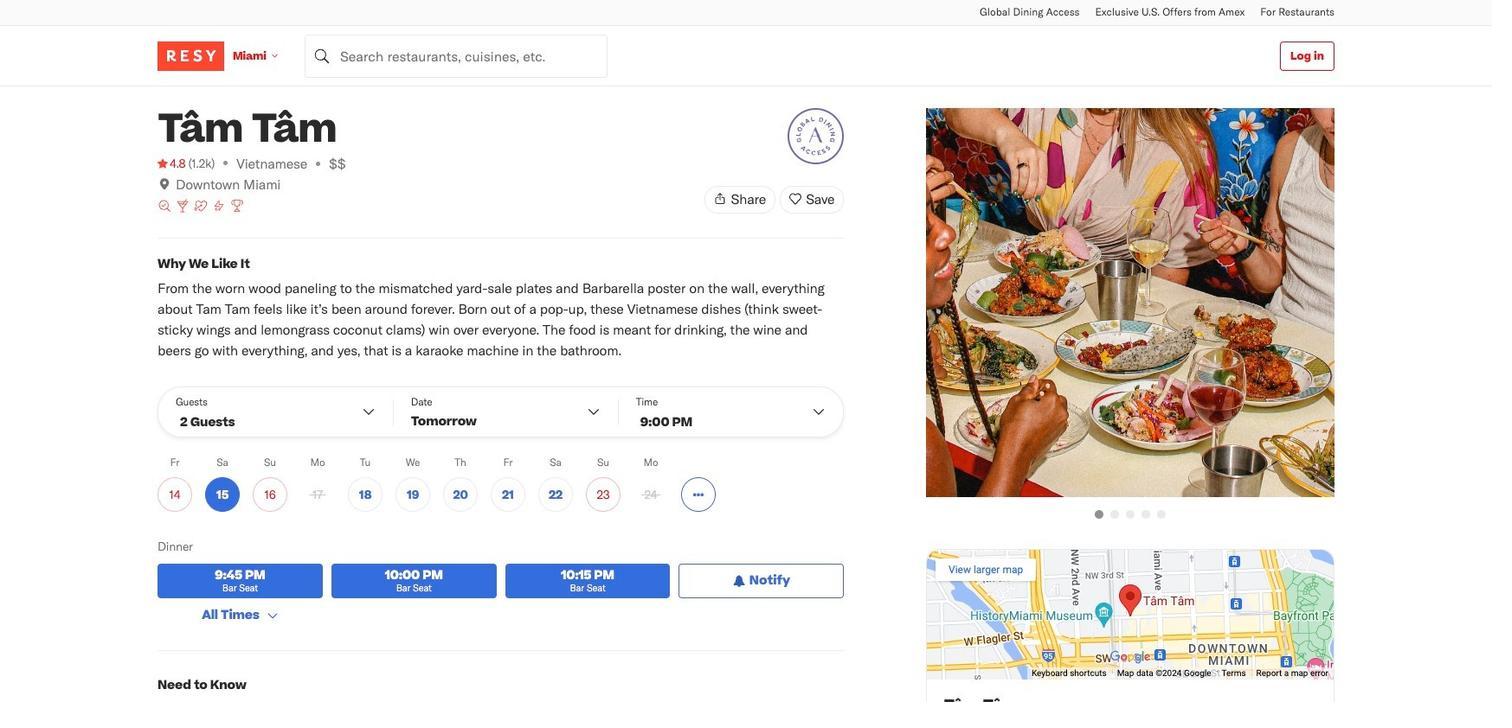 Task type: locate. For each thing, give the bounding box(es) containing it.
None field
[[305, 34, 608, 77]]

4.8 out of 5 stars image
[[158, 155, 186, 172]]



Task type: describe. For each thing, give the bounding box(es) containing it.
Search restaurants, cuisines, etc. text field
[[305, 34, 608, 77]]



